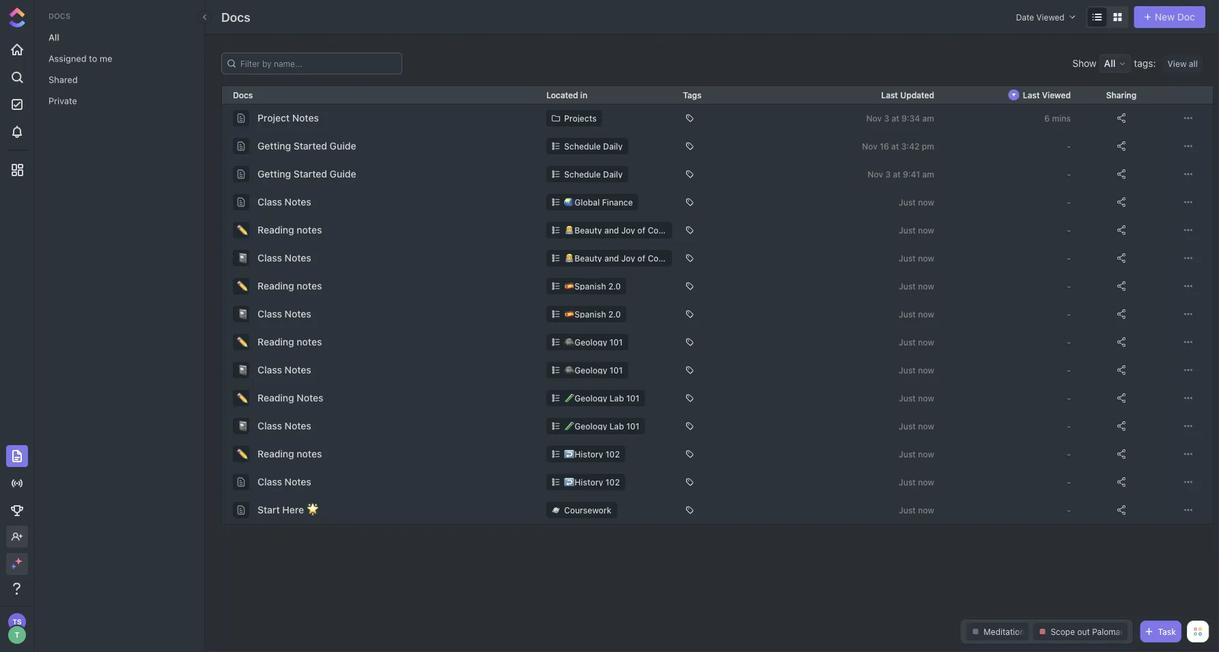 Task type: vqa. For each thing, say whether or not it's contained in the screenshot.


Task type: describe. For each thing, give the bounding box(es) containing it.
↩️ for notes
[[564, 450, 573, 459]]

date viewed button
[[1006, 6, 1081, 28]]

🇪🇸 spanish 2.0 link for reading notes
[[547, 278, 627, 294]]

tags
[[683, 90, 702, 100]]

history for reading notes
[[575, 450, 603, 459]]

sharing
[[1107, 90, 1137, 100]]

10 - from the top
[[1067, 394, 1071, 403]]

date
[[1016, 12, 1035, 22]]

👨‍💻 for notes
[[564, 253, 573, 263]]

👨‍💻 for notes
[[564, 225, 573, 235]]

updated
[[901, 90, 935, 100]]

2.0 for notes
[[609, 310, 621, 319]]

5 just now from the top
[[899, 310, 935, 319]]

👨‍💻 beauty and joy of computing link for class notes
[[547, 250, 691, 266]]

am for project notes
[[923, 113, 935, 123]]

project
[[258, 112, 290, 124]]

view
[[1168, 59, 1187, 68]]

🇪🇸 spanish 2.0 for class notes
[[564, 310, 621, 319]]

nov for nov 16 at 3:42 pm
[[862, 141, 878, 151]]

🪨 geology 101 for class notes
[[564, 366, 623, 375]]

reading notes for ↩️ history 102
[[258, 449, 322, 460]]

9 now from the top
[[918, 422, 935, 431]]

2 now from the top
[[918, 225, 935, 235]]

projects link
[[547, 110, 602, 126]]

9 just now from the top
[[899, 422, 935, 431]]

🧪 for class notes
[[564, 422, 573, 431]]

1 geology from the top
[[575, 338, 608, 347]]

projects
[[564, 113, 597, 123]]

2 - from the top
[[1067, 169, 1071, 179]]

last viewed
[[1023, 90, 1071, 100]]

notes for 🪨 geology 101
[[297, 336, 322, 348]]

🪨 geology 101 link for class notes
[[547, 362, 628, 379]]

started for nov 3 at 9:41 am
[[294, 168, 327, 180]]

at for 9:34
[[892, 113, 900, 123]]

8 now from the top
[[918, 394, 935, 403]]

🪨 geology 101 link for reading notes
[[547, 334, 628, 351]]

13 - from the top
[[1067, 478, 1071, 487]]

2 just from the top
[[899, 225, 916, 235]]

docs for located in
[[233, 90, 253, 100]]

↩️ history 102 for reading notes
[[564, 450, 620, 459]]

reading for 🪨 geology 101
[[258, 336, 294, 348]]

102 for notes
[[606, 450, 620, 459]]

last for last updated
[[882, 90, 898, 100]]

nov 3 at 9:41 am
[[868, 169, 935, 179]]

in
[[581, 90, 588, 100]]

2 just now from the top
[[899, 225, 935, 235]]

1 just now from the top
[[899, 197, 935, 207]]

view all
[[1168, 59, 1198, 68]]

11 just now from the top
[[899, 478, 935, 487]]

4 geology from the top
[[575, 422, 608, 431]]

all
[[1189, 59, 1198, 68]]

class for 🧪  geology lab 101
[[258, 421, 282, 432]]

mins
[[1053, 113, 1071, 123]]

all button
[[1100, 54, 1131, 73]]

reading for 👨‍💻 beauty and joy of computing
[[258, 224, 294, 236]]

lab for reading notes
[[610, 394, 624, 403]]

11 now from the top
[[918, 478, 935, 487]]

guide for nov 3 at 9:41 am
[[330, 168, 356, 180]]

1 just from the top
[[899, 197, 916, 207]]

↩️ history 102 link for class notes
[[547, 474, 626, 491]]

global
[[575, 197, 600, 207]]

reading notes for 👨‍💻 beauty and joy of computing
[[258, 224, 322, 236]]

🧪 for reading notes
[[564, 394, 573, 403]]

102 for notes
[[606, 478, 620, 487]]

✏️ for ↩️ history 102
[[237, 449, 246, 459]]

3 geology from the top
[[575, 394, 608, 403]]

10 just from the top
[[899, 450, 916, 459]]

project notes
[[258, 112, 319, 124]]

new doc
[[1155, 11, 1196, 23]]

10 now from the top
[[918, 450, 935, 459]]

to
[[89, 53, 97, 64]]

6 mins
[[1045, 113, 1071, 123]]

↩️ history 102 for class notes
[[564, 478, 620, 487]]

✏️ for 🪨 geology 101
[[237, 337, 246, 347]]

here
[[282, 505, 304, 516]]

↩️ history 102 link for reading notes
[[547, 446, 626, 463]]

class for 🇪🇸 spanish 2.0
[[258, 308, 282, 320]]

coursework link
[[547, 502, 617, 519]]

9 - from the top
[[1067, 366, 1071, 375]]

getting for nov 3 at 9:41 am
[[258, 168, 291, 180]]

🇪🇸 spanish 2.0 link for class notes
[[547, 306, 627, 322]]

start
[[258, 505, 280, 516]]

1 now from the top
[[918, 197, 935, 207]]

6 now from the top
[[918, 338, 935, 347]]

👨‍💻 beauty and joy of computing link for reading notes
[[547, 222, 691, 238]]

date viewed
[[1016, 12, 1065, 22]]

4 just now from the top
[[899, 281, 935, 291]]

of for reading notes
[[638, 225, 646, 235]]

new
[[1155, 11, 1175, 23]]

schedule daily link for nov 3 at 9:41 am
[[547, 166, 628, 182]]

3 - from the top
[[1067, 197, 1071, 207]]

computing for notes
[[648, 253, 691, 263]]

5 now from the top
[[918, 310, 935, 319]]

history for class notes
[[575, 478, 603, 487]]

t
[[15, 631, 20, 640]]

4 now from the top
[[918, 281, 935, 291]]

view all button
[[1163, 55, 1203, 72]]

tags :
[[1134, 58, 1156, 69]]

finance
[[602, 197, 633, 207]]

pm
[[922, 141, 935, 151]]

viewed for date viewed
[[1037, 12, 1065, 22]]

at for 3:42
[[892, 141, 899, 151]]

7 now from the top
[[918, 366, 935, 375]]

joy for class notes
[[622, 253, 635, 263]]

ts t
[[13, 618, 22, 640]]

schedule daily link for nov 16 at 3:42 pm
[[547, 138, 628, 154]]

last for last viewed
[[1023, 90, 1040, 100]]

9 just from the top
[[899, 422, 916, 431]]

11 just from the top
[[899, 478, 916, 487]]

0 vertical spatial all
[[49, 32, 59, 42]]

show
[[1073, 58, 1097, 69]]

🌟
[[307, 505, 316, 516]]

nov for nov 3 at 9:34 am
[[867, 113, 882, 123]]

3 for getting started guide
[[886, 169, 891, 179]]

🪨 geology 101 for reading notes
[[564, 338, 623, 347]]

12 - from the top
[[1067, 450, 1071, 459]]

assigned
[[49, 53, 87, 64]]

2.0 for notes
[[609, 281, 621, 291]]

start here 🌟
[[258, 505, 316, 516]]

2 geology from the top
[[575, 366, 608, 375]]

Filter by name... text field
[[229, 53, 398, 74]]

🪨 for notes
[[564, 338, 573, 347]]

11 - from the top
[[1067, 422, 1071, 431]]

notes for 👨‍💻 beauty and joy of computing
[[297, 224, 322, 236]]

7 - from the top
[[1067, 310, 1071, 319]]

👨‍💻 beauty and joy of computing for class notes
[[564, 253, 691, 263]]

reading notes for 🇪🇸 spanish 2.0
[[258, 280, 322, 292]]



Task type: locate. For each thing, give the bounding box(es) containing it.
1 📓 from the top
[[237, 253, 246, 263]]

notes
[[297, 224, 322, 236], [297, 280, 322, 292], [297, 336, 322, 348], [297, 449, 322, 460]]

1 joy from the top
[[622, 225, 635, 235]]

🧪  geology lab 101
[[564, 394, 640, 403], [564, 422, 640, 431]]

0 vertical spatial 👨‍💻 beauty and joy of computing
[[564, 225, 691, 235]]

am for getting started guide
[[923, 169, 935, 179]]

2 joy from the top
[[622, 253, 635, 263]]

last
[[882, 90, 898, 100], [1023, 90, 1040, 100]]

0 vertical spatial at
[[892, 113, 900, 123]]

👨‍💻
[[564, 225, 573, 235], [564, 253, 573, 263]]

class notes for 🇪🇸 spanish 2.0
[[258, 308, 311, 320]]

schedule
[[564, 141, 601, 151], [564, 169, 601, 179]]

guide
[[330, 140, 356, 152], [330, 168, 356, 180]]

daily for nov 3 at 9:41 am
[[603, 169, 623, 179]]

0 vertical spatial beauty
[[575, 225, 602, 235]]

0 vertical spatial joy
[[622, 225, 635, 235]]

1 horizontal spatial all
[[1105, 58, 1116, 69]]

1 102 from the top
[[606, 450, 620, 459]]

0 vertical spatial 🇪🇸 spanish 2.0
[[564, 281, 621, 291]]

notes for 🇪🇸 spanish 2.0
[[297, 280, 322, 292]]

9:34
[[902, 113, 920, 123]]

6 just now from the top
[[899, 338, 935, 347]]

🇪🇸 spanish 2.0
[[564, 281, 621, 291], [564, 310, 621, 319]]

🇪🇸
[[564, 281, 573, 291], [564, 310, 573, 319]]

1 👨‍💻 from the top
[[564, 225, 573, 235]]

1 vertical spatial 🇪🇸 spanish 2.0
[[564, 310, 621, 319]]

1 👨‍💻 beauty and joy of computing from the top
[[564, 225, 691, 235]]

4 - from the top
[[1067, 225, 1071, 235]]

1 getting from the top
[[258, 140, 291, 152]]

0 vertical spatial of
[[638, 225, 646, 235]]

2 getting started guide from the top
[[258, 168, 356, 180]]

last updated
[[882, 90, 935, 100]]

viewed right date
[[1037, 12, 1065, 22]]

started for nov 16 at 3:42 pm
[[294, 140, 327, 152]]

0 vertical spatial and
[[605, 225, 619, 235]]

🪨
[[564, 338, 573, 347], [564, 366, 573, 375]]

7 just from the top
[[899, 366, 916, 375]]

docs for all
[[49, 12, 70, 20]]

started
[[294, 140, 327, 152], [294, 168, 327, 180]]

14 - from the top
[[1067, 506, 1071, 515]]

🌏 global finance link
[[547, 194, 639, 210]]

2 daily from the top
[[603, 169, 623, 179]]

📓 for 👨‍💻 beauty and joy of computing
[[237, 253, 246, 263]]

1 history from the top
[[575, 450, 603, 459]]

2 🧪  geology lab 101 from the top
[[564, 422, 640, 431]]

private
[[49, 96, 77, 106]]

notes for ↩️ history 102
[[297, 449, 322, 460]]

joy
[[622, 225, 635, 235], [622, 253, 635, 263]]

1 👨‍💻 beauty and joy of computing link from the top
[[547, 222, 691, 238]]

3 left 9:34
[[884, 113, 890, 123]]

🧪  geology lab 101 link for class notes
[[547, 418, 645, 435]]

2 ↩️ from the top
[[564, 478, 573, 487]]

getting started guide for nov 16 at 3:42 pm
[[258, 140, 356, 152]]

shared
[[49, 74, 78, 85]]

1 of from the top
[[638, 225, 646, 235]]

0 vertical spatial spanish
[[575, 281, 606, 291]]

1 - from the top
[[1067, 141, 1071, 151]]

located
[[547, 90, 578, 100]]

class for 🪨 geology 101
[[258, 365, 282, 376]]

me
[[100, 53, 112, 64]]

task
[[1158, 627, 1177, 637]]

7 just now from the top
[[899, 366, 935, 375]]

4 ✏️ from the top
[[237, 393, 246, 403]]

just now
[[899, 197, 935, 207], [899, 225, 935, 235], [899, 253, 935, 263], [899, 281, 935, 291], [899, 310, 935, 319], [899, 338, 935, 347], [899, 366, 935, 375], [899, 394, 935, 403], [899, 422, 935, 431], [899, 450, 935, 459], [899, 478, 935, 487], [899, 506, 935, 515]]

spanish
[[575, 281, 606, 291], [575, 310, 606, 319]]

↩️ history 102 link
[[547, 446, 626, 463], [547, 474, 626, 491]]

docs
[[221, 10, 251, 24], [49, 12, 70, 20], [233, 90, 253, 100]]

and
[[605, 225, 619, 235], [605, 253, 619, 263]]

8 just from the top
[[899, 394, 916, 403]]

daily
[[603, 141, 623, 151], [603, 169, 623, 179]]

2 and from the top
[[605, 253, 619, 263]]

1 class from the top
[[258, 196, 282, 208]]

0 vertical spatial 2.0
[[609, 281, 621, 291]]

3 class notes from the top
[[258, 308, 311, 320]]

0 vertical spatial computing
[[648, 225, 691, 235]]

coursework
[[564, 506, 612, 515]]

all right show
[[1105, 58, 1116, 69]]

1 🧪  geology lab 101 link from the top
[[547, 390, 645, 407]]

nov up 16
[[867, 113, 882, 123]]

1 schedule daily from the top
[[564, 141, 623, 151]]

schedule down projects
[[564, 141, 601, 151]]

1 vertical spatial 2.0
[[609, 310, 621, 319]]

class
[[258, 196, 282, 208], [258, 252, 282, 264], [258, 308, 282, 320], [258, 365, 282, 376], [258, 421, 282, 432], [258, 477, 282, 488]]

doc
[[1178, 11, 1196, 23]]

🇪🇸 for notes
[[564, 281, 573, 291]]

🪨 geology 101 link
[[547, 334, 628, 351], [547, 362, 628, 379]]

1 vertical spatial joy
[[622, 253, 635, 263]]

3 📓 from the top
[[237, 365, 246, 375]]

🇪🇸 spanish 2.0 for reading notes
[[564, 281, 621, 291]]

am right 9:41
[[923, 169, 935, 179]]

reading notes for 🪨 geology 101
[[258, 336, 322, 348]]

1 vertical spatial 👨‍💻 beauty and joy of computing
[[564, 253, 691, 263]]

at left 9:41
[[893, 169, 901, 179]]

0 vertical spatial 🪨
[[564, 338, 573, 347]]

spanish for reading notes
[[575, 281, 606, 291]]

1 vertical spatial schedule daily
[[564, 169, 623, 179]]

1 and from the top
[[605, 225, 619, 235]]

1 vertical spatial spanish
[[575, 310, 606, 319]]

1 reading from the top
[[258, 224, 294, 236]]

1 vertical spatial ↩️
[[564, 478, 573, 487]]

1 vertical spatial viewed
[[1042, 90, 1071, 100]]

reading notes
[[258, 393, 324, 404]]

1 vertical spatial 🧪
[[564, 422, 573, 431]]

assigned to me
[[49, 53, 112, 64]]

viewed for last viewed
[[1042, 90, 1071, 100]]

class notes for 🌏 global finance
[[258, 196, 311, 208]]

beauty
[[575, 225, 602, 235], [575, 253, 602, 263]]

🧪
[[564, 394, 573, 403], [564, 422, 573, 431]]

viewed up 6 mins
[[1042, 90, 1071, 100]]

📓
[[237, 253, 246, 263], [237, 309, 246, 319], [237, 365, 246, 375], [237, 421, 246, 431]]

1 vertical spatial guide
[[330, 168, 356, 180]]

class for 👨‍💻 beauty and joy of computing
[[258, 252, 282, 264]]

reading for 🧪  geology lab 101
[[258, 393, 294, 404]]

tags
[[1134, 58, 1154, 69]]

3:42
[[902, 141, 920, 151]]

1 am from the top
[[923, 113, 935, 123]]

✏️ for 👨‍💻 beauty and joy of computing
[[237, 225, 246, 235]]

reading notes
[[258, 224, 322, 236], [258, 280, 322, 292], [258, 336, 322, 348], [258, 449, 322, 460]]

1 vertical spatial am
[[923, 169, 935, 179]]

class notes for 👨‍💻 beauty and joy of computing
[[258, 252, 311, 264]]

nov 16 at 3:42 pm
[[862, 141, 935, 151]]

0 vertical spatial history
[[575, 450, 603, 459]]

ts
[[13, 618, 22, 626]]

0 vertical spatial nov
[[867, 113, 882, 123]]

beauty for class notes
[[575, 253, 602, 263]]

nov down 16
[[868, 169, 884, 179]]

schedule daily for nov 16 at 3:42 pm
[[564, 141, 623, 151]]

1 vertical spatial 🪨 geology 101 link
[[547, 362, 628, 379]]

0 vertical spatial 👨‍💻 beauty and joy of computing link
[[547, 222, 691, 238]]

🪨 geology 101
[[564, 338, 623, 347], [564, 366, 623, 375]]

1 vertical spatial of
[[638, 253, 646, 263]]

nov 3 at 9:34 am
[[867, 113, 935, 123]]

class for ↩️ history 102
[[258, 477, 282, 488]]

🧪  geology lab 101 for reading notes
[[564, 394, 640, 403]]

of for class notes
[[638, 253, 646, 263]]

4 class from the top
[[258, 365, 282, 376]]

schedule daily link
[[547, 138, 628, 154], [547, 166, 628, 182]]

getting started guide
[[258, 140, 356, 152], [258, 168, 356, 180]]

1 vertical spatial 3
[[886, 169, 891, 179]]

3 ✏️ from the top
[[237, 337, 246, 347]]

2 🧪 from the top
[[564, 422, 573, 431]]

1 🇪🇸 from the top
[[564, 281, 573, 291]]

1 vertical spatial getting
[[258, 168, 291, 180]]

reading for ↩️ history 102
[[258, 449, 294, 460]]

1 vertical spatial 🧪  geology lab 101
[[564, 422, 640, 431]]

class notes for 🧪  geology lab 101
[[258, 421, 311, 432]]

:
[[1154, 58, 1156, 69]]

1 beauty from the top
[[575, 225, 602, 235]]

1 vertical spatial 👨‍💻 beauty and joy of computing link
[[547, 250, 691, 266]]

2 ✏️ from the top
[[237, 281, 246, 291]]

12 just now from the top
[[899, 506, 935, 515]]

1 vertical spatial 👨‍💻
[[564, 253, 573, 263]]

1 guide from the top
[[330, 140, 356, 152]]

viewed inside dropdown button
[[1037, 12, 1065, 22]]

1 ↩️ from the top
[[564, 450, 573, 459]]

schedule daily up 🌏 global finance link
[[564, 169, 623, 179]]

0 vertical spatial started
[[294, 140, 327, 152]]

🌏 global finance
[[564, 197, 633, 207]]

0 vertical spatial schedule
[[564, 141, 601, 151]]

1 started from the top
[[294, 140, 327, 152]]

5 ✏️ from the top
[[237, 449, 246, 459]]

reading
[[258, 224, 294, 236], [258, 280, 294, 292], [258, 336, 294, 348], [258, 393, 294, 404], [258, 449, 294, 460]]

0 vertical spatial getting
[[258, 140, 291, 152]]

0 vertical spatial 102
[[606, 450, 620, 459]]

0 vertical spatial ↩️
[[564, 450, 573, 459]]

guide for nov 16 at 3:42 pm
[[330, 140, 356, 152]]

0 horizontal spatial last
[[882, 90, 898, 100]]

5 class notes from the top
[[258, 421, 311, 432]]

✏️ for 🧪  geology lab 101
[[237, 393, 246, 403]]

🧪  geology lab 101 for class notes
[[564, 422, 640, 431]]

🧪  geology lab 101 link for reading notes
[[547, 390, 645, 407]]

2 getting from the top
[[258, 168, 291, 180]]

just
[[899, 197, 916, 207], [899, 225, 916, 235], [899, 253, 916, 263], [899, 281, 916, 291], [899, 310, 916, 319], [899, 338, 916, 347], [899, 366, 916, 375], [899, 394, 916, 403], [899, 422, 916, 431], [899, 450, 916, 459], [899, 478, 916, 487], [899, 506, 916, 515]]

1 horizontal spatial last
[[1023, 90, 1040, 100]]

1 vertical spatial ↩️ history 102
[[564, 478, 620, 487]]

0 horizontal spatial all
[[49, 32, 59, 42]]

all
[[49, 32, 59, 42], [1105, 58, 1116, 69]]

0 vertical spatial 🧪  geology lab 101 link
[[547, 390, 645, 407]]

1 vertical spatial getting started guide
[[258, 168, 356, 180]]

1 vertical spatial beauty
[[575, 253, 602, 263]]

1 vertical spatial all
[[1105, 58, 1116, 69]]

joy for reading notes
[[622, 225, 635, 235]]

1 class notes from the top
[[258, 196, 311, 208]]

0 vertical spatial 🇪🇸 spanish 2.0 link
[[547, 278, 627, 294]]

1 ↩️ history 102 link from the top
[[547, 446, 626, 463]]

4 class notes from the top
[[258, 365, 311, 376]]

👨‍💻 beauty and joy of computing link
[[547, 222, 691, 238], [547, 250, 691, 266]]

schedule for nov 3 at 9:41 am
[[564, 169, 601, 179]]

1 vertical spatial started
[[294, 168, 327, 180]]

getting started guide for nov 3 at 9:41 am
[[258, 168, 356, 180]]

-
[[1067, 141, 1071, 151], [1067, 169, 1071, 179], [1067, 197, 1071, 207], [1067, 225, 1071, 235], [1067, 253, 1071, 263], [1067, 281, 1071, 291], [1067, 310, 1071, 319], [1067, 338, 1071, 347], [1067, 366, 1071, 375], [1067, 394, 1071, 403], [1067, 422, 1071, 431], [1067, 450, 1071, 459], [1067, 478, 1071, 487], [1067, 506, 1071, 515]]

1 vertical spatial 🇪🇸
[[564, 310, 573, 319]]

nov
[[867, 113, 882, 123], [862, 141, 878, 151], [868, 169, 884, 179]]

and for notes
[[605, 253, 619, 263]]

0 vertical spatial 🇪🇸
[[564, 281, 573, 291]]

schedule daily for nov 3 at 9:41 am
[[564, 169, 623, 179]]

1 schedule daily link from the top
[[547, 138, 628, 154]]

1 🇪🇸 spanish 2.0 from the top
[[564, 281, 621, 291]]

2 vertical spatial at
[[893, 169, 901, 179]]

1 vertical spatial nov
[[862, 141, 878, 151]]

schedule daily link down projects
[[547, 138, 628, 154]]

at right 16
[[892, 141, 899, 151]]

located in
[[547, 90, 588, 100]]

📓 for 🪨 geology 101
[[237, 365, 246, 375]]

16
[[880, 141, 889, 151]]

✏️
[[237, 225, 246, 235], [237, 281, 246, 291], [237, 337, 246, 347], [237, 393, 246, 403], [237, 449, 246, 459]]

2 🇪🇸 spanish 2.0 from the top
[[564, 310, 621, 319]]

2 🧪  geology lab 101 link from the top
[[547, 418, 645, 435]]

5 class from the top
[[258, 421, 282, 432]]

class notes for 🪨 geology 101
[[258, 365, 311, 376]]

3 now from the top
[[918, 253, 935, 263]]

am
[[923, 113, 935, 123], [923, 169, 935, 179]]

1 vertical spatial 🪨 geology 101
[[564, 366, 623, 375]]

🧪  geology lab 101 link
[[547, 390, 645, 407], [547, 418, 645, 435]]

1 vertical spatial daily
[[603, 169, 623, 179]]

1 vertical spatial 🪨
[[564, 366, 573, 375]]

schedule up global
[[564, 169, 601, 179]]

0 vertical spatial 🧪  geology lab 101
[[564, 394, 640, 403]]

5 just from the top
[[899, 310, 916, 319]]

8 - from the top
[[1067, 338, 1071, 347]]

1 🧪 from the top
[[564, 394, 573, 403]]

2 👨‍💻 beauty and joy of computing from the top
[[564, 253, 691, 263]]

getting for nov 16 at 3:42 pm
[[258, 140, 291, 152]]

📓 for 🇪🇸 spanish 2.0
[[237, 309, 246, 319]]

1 vertical spatial ↩️ history 102 link
[[547, 474, 626, 491]]

1 vertical spatial 🇪🇸 spanish 2.0 link
[[547, 306, 627, 322]]

2 ↩️ history 102 link from the top
[[547, 474, 626, 491]]

5 - from the top
[[1067, 253, 1071, 263]]

2 computing from the top
[[648, 253, 691, 263]]

101
[[610, 338, 623, 347], [610, 366, 623, 375], [626, 394, 640, 403], [626, 422, 640, 431]]

2 notes from the top
[[297, 280, 322, 292]]

nov for nov 3 at 9:41 am
[[868, 169, 884, 179]]

geology
[[575, 338, 608, 347], [575, 366, 608, 375], [575, 394, 608, 403], [575, 422, 608, 431]]

0 vertical spatial viewed
[[1037, 12, 1065, 22]]

of
[[638, 225, 646, 235], [638, 253, 646, 263]]

1 🪨 geology 101 from the top
[[564, 338, 623, 347]]

👨‍💻 beauty and joy of computing for reading notes
[[564, 225, 691, 235]]

0 vertical spatial ↩️ history 102 link
[[547, 446, 626, 463]]

class notes for ↩️ history 102
[[258, 477, 311, 488]]

1 vertical spatial schedule
[[564, 169, 601, 179]]

schedule daily link up global
[[547, 166, 628, 182]]

0 vertical spatial daily
[[603, 141, 623, 151]]

0 vertical spatial 🪨 geology 101 link
[[547, 334, 628, 351]]

2 reading from the top
[[258, 280, 294, 292]]

0 vertical spatial 👨‍💻
[[564, 225, 573, 235]]

0 vertical spatial lab
[[610, 394, 624, 403]]

3 notes from the top
[[297, 336, 322, 348]]

1 vertical spatial 102
[[606, 478, 620, 487]]

0 vertical spatial 3
[[884, 113, 890, 123]]

1 vertical spatial history
[[575, 478, 603, 487]]

schedule daily
[[564, 141, 623, 151], [564, 169, 623, 179]]

10 just now from the top
[[899, 450, 935, 459]]

6 - from the top
[[1067, 281, 1071, 291]]

1 vertical spatial 🧪  geology lab 101 link
[[547, 418, 645, 435]]

9:41
[[903, 169, 920, 179]]

0 vertical spatial 🧪
[[564, 394, 573, 403]]

class for 🌏 global finance
[[258, 196, 282, 208]]

3
[[884, 113, 890, 123], [886, 169, 891, 179]]

sparkle svg 1 image
[[15, 558, 22, 565]]

2 class from the top
[[258, 252, 282, 264]]

2 👨‍💻 from the top
[[564, 253, 573, 263]]

spanish for class notes
[[575, 310, 606, 319]]

12 just from the top
[[899, 506, 916, 515]]

12 now from the top
[[918, 506, 935, 515]]

at for 9:41
[[893, 169, 901, 179]]

0 vertical spatial ↩️ history 102
[[564, 450, 620, 459]]

1 2.0 from the top
[[609, 281, 621, 291]]

0 vertical spatial guide
[[330, 140, 356, 152]]

lab
[[610, 394, 624, 403], [610, 422, 624, 431]]

0 vertical spatial 🪨 geology 101
[[564, 338, 623, 347]]

↩️ history 102
[[564, 450, 620, 459], [564, 478, 620, 487]]

6
[[1045, 113, 1050, 123]]

0 vertical spatial am
[[923, 113, 935, 123]]

3 just from the top
[[899, 253, 916, 263]]

1 ↩️ history 102 from the top
[[564, 450, 620, 459]]

🇪🇸 spanish 2.0 link
[[547, 278, 627, 294], [547, 306, 627, 322]]

am right 9:34
[[923, 113, 935, 123]]

2 reading notes from the top
[[258, 280, 322, 292]]

1 vertical spatial at
[[892, 141, 899, 151]]

1 🪨 from the top
[[564, 338, 573, 347]]

1 vertical spatial lab
[[610, 422, 624, 431]]

1 vertical spatial computing
[[648, 253, 691, 263]]

1 vertical spatial schedule daily link
[[547, 166, 628, 182]]

6 just from the top
[[899, 338, 916, 347]]

3 for project notes
[[884, 113, 890, 123]]

0 vertical spatial getting started guide
[[258, 140, 356, 152]]

📓 for 🧪  geology lab 101
[[237, 421, 246, 431]]

all up assigned
[[49, 32, 59, 42]]

0 vertical spatial schedule daily link
[[547, 138, 628, 154]]

all inside dropdown button
[[1105, 58, 1116, 69]]

2 vertical spatial nov
[[868, 169, 884, 179]]

lab for class notes
[[610, 422, 624, 431]]

at left 9:34
[[892, 113, 900, 123]]

3 left 9:41
[[886, 169, 891, 179]]

schedule daily down projects
[[564, 141, 623, 151]]

2 last from the left
[[1023, 90, 1040, 100]]

3 reading from the top
[[258, 336, 294, 348]]

sparkle svg 2 image
[[11, 564, 16, 569]]

✏️ for 🇪🇸 spanish 2.0
[[237, 281, 246, 291]]

4 just from the top
[[899, 281, 916, 291]]

1 reading notes from the top
[[258, 224, 322, 236]]

schedule for nov 16 at 3:42 pm
[[564, 141, 601, 151]]

3 just now from the top
[[899, 253, 935, 263]]

4 reading notes from the top
[[258, 449, 322, 460]]

beauty for reading notes
[[575, 225, 602, 235]]

2 schedule from the top
[[564, 169, 601, 179]]

daily for nov 16 at 3:42 pm
[[603, 141, 623, 151]]

nov left 16
[[862, 141, 878, 151]]

🪨 for notes
[[564, 366, 573, 375]]

1 computing from the top
[[648, 225, 691, 235]]

🇪🇸 for notes
[[564, 310, 573, 319]]

↩️
[[564, 450, 573, 459], [564, 478, 573, 487]]

🌏
[[564, 197, 573, 207]]

1 vertical spatial and
[[605, 253, 619, 263]]

8 just now from the top
[[899, 394, 935, 403]]

↩️ for notes
[[564, 478, 573, 487]]

0 vertical spatial schedule daily
[[564, 141, 623, 151]]

2 ↩️ history 102 from the top
[[564, 478, 620, 487]]

notes
[[292, 112, 319, 124], [285, 196, 311, 208], [285, 252, 311, 264], [285, 308, 311, 320], [285, 365, 311, 376], [297, 393, 324, 404], [285, 421, 311, 432], [285, 477, 311, 488]]



